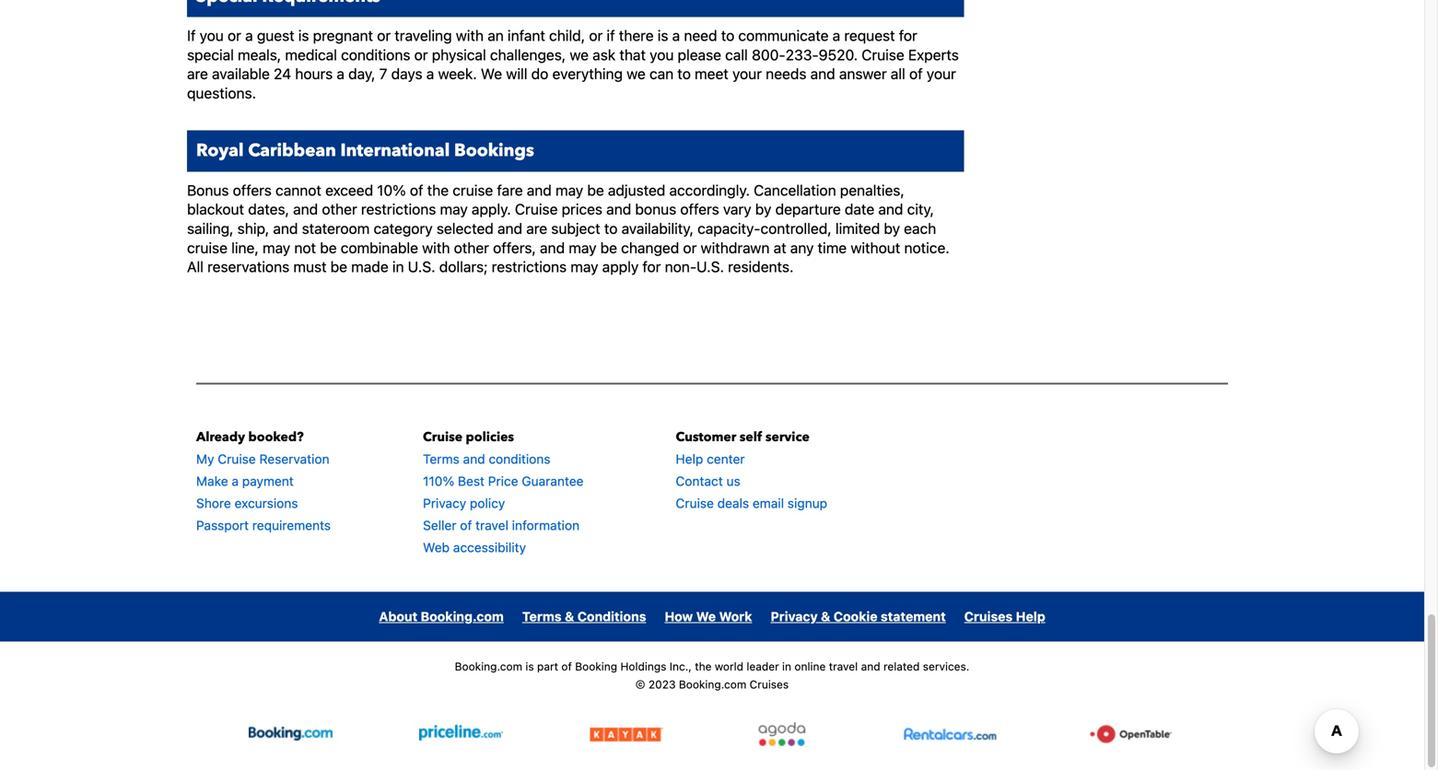 Task type: vqa. For each thing, say whether or not it's contained in the screenshot.
a
yes



Task type: locate. For each thing, give the bounding box(es) containing it.
stateroom
[[302, 220, 370, 237]]

travel up accessibility
[[476, 518, 509, 533]]

0 horizontal spatial &
[[565, 609, 574, 624]]

customer self service help center contact us cruise deals email signup
[[676, 428, 828, 511]]

to right subject
[[604, 220, 618, 237]]

restrictions up category
[[361, 201, 436, 218]]

we right how
[[696, 609, 716, 624]]

make a payment link
[[196, 473, 294, 489]]

1 horizontal spatial travel
[[829, 660, 858, 673]]

priceline image
[[419, 723, 503, 747]]

1 vertical spatial in
[[782, 660, 792, 673]]

1 vertical spatial restrictions
[[492, 258, 567, 276]]

restrictions down offers,
[[492, 258, 567, 276]]

pregnant
[[313, 27, 373, 44]]

0 vertical spatial travel
[[476, 518, 509, 533]]

cruise up make a payment link
[[218, 451, 256, 467]]

about booking.com link
[[379, 609, 504, 624]]

cruise inside 'bonus offers cannot exceed 10% of the cruise fare and may be adjusted accordingly. cancellation penalties, blackout dates, and other restrictions may apply. cruise prices and bonus offers vary by departure date and city, sailing, ship, and stateroom category selected and are subject to availability, capacity-controlled, limited by each cruise line, may not be combinable with other offers, and may be changed or withdrawn at any time without notice. all reservations must be made in u.s. dollars; restrictions may apply for non-u.s. residents.'
[[515, 201, 558, 218]]

is right there
[[658, 27, 668, 44]]

0 vertical spatial terms
[[423, 451, 460, 467]]

conditions inside the if you or a guest is pregnant or traveling with an infant child, or if there is a need to communicate a request for special meals, medical conditions or physical challenges, we ask that you please call 800-233-9520. cruise experts are available 24 hours a day, 7 days a week. we will do everything we can to meet your needs and answer all of your questions.
[[341, 46, 410, 63]]

0 horizontal spatial other
[[322, 201, 357, 218]]

0 horizontal spatial conditions
[[341, 46, 410, 63]]

we down that
[[627, 65, 646, 83]]

privacy & cookie statement
[[771, 609, 946, 624]]

is left part
[[526, 660, 534, 673]]

1 vertical spatial cruises
[[750, 678, 789, 691]]

how
[[665, 609, 693, 624]]

bookings
[[454, 139, 534, 163]]

all
[[891, 65, 906, 83]]

bonus
[[187, 181, 229, 199]]

1 horizontal spatial cruise
[[453, 181, 493, 199]]

conditions up 7 in the top of the page
[[341, 46, 410, 63]]

1 vertical spatial terms
[[522, 609, 562, 624]]

terms up 110% at left
[[423, 451, 460, 467]]

leader
[[747, 660, 779, 673]]

and up "best"
[[463, 451, 485, 467]]

for down changed
[[643, 258, 661, 276]]

& for privacy
[[821, 609, 831, 624]]

u.s. down the withdrawn
[[697, 258, 724, 276]]

of down privacy policy link
[[460, 518, 472, 533]]

privacy up seller
[[423, 496, 466, 511]]

the
[[427, 181, 449, 199], [695, 660, 712, 673]]

2 vertical spatial to
[[604, 220, 618, 237]]

0 horizontal spatial travel
[[476, 518, 509, 533]]

the right the '10%'
[[427, 181, 449, 199]]

1 horizontal spatial by
[[884, 220, 900, 237]]

or down the traveling
[[414, 46, 428, 63]]

passport
[[196, 518, 249, 533]]

travel inside cruise policies terms and conditions 110% best price guarantee privacy policy seller of travel information web accessibility
[[476, 518, 509, 533]]

week.
[[438, 65, 477, 83]]

1 vertical spatial are
[[526, 220, 547, 237]]

1 horizontal spatial are
[[526, 220, 547, 237]]

0 horizontal spatial we
[[570, 46, 589, 63]]

you
[[200, 27, 224, 44], [650, 46, 674, 63]]

0 vertical spatial for
[[899, 27, 918, 44]]

made
[[351, 258, 389, 276]]

royal caribbean international bookings
[[196, 139, 534, 163]]

and down 9520.
[[811, 65, 835, 83]]

be
[[587, 181, 604, 199], [320, 239, 337, 256], [600, 239, 617, 256], [330, 258, 347, 276]]

cruises up the services.
[[965, 609, 1013, 624]]

travel inside booking.com is part of booking holdings inc., the world leader in online travel and related services. © 2023 booking.com cruises
[[829, 660, 858, 673]]

& for terms
[[565, 609, 574, 624]]

without
[[851, 239, 901, 256]]

©
[[636, 678, 645, 691]]

1 horizontal spatial your
[[927, 65, 956, 83]]

work
[[719, 609, 752, 624]]

0 horizontal spatial we
[[481, 65, 502, 83]]

shore excursions link
[[196, 496, 298, 511]]

dates,
[[248, 201, 289, 218]]

you up can
[[650, 46, 674, 63]]

experts
[[908, 46, 959, 63]]

and
[[811, 65, 835, 83], [527, 181, 552, 199], [293, 201, 318, 218], [606, 201, 631, 218], [878, 201, 903, 218], [273, 220, 298, 237], [498, 220, 523, 237], [540, 239, 565, 256], [463, 451, 485, 467], [861, 660, 880, 673]]

110%
[[423, 473, 454, 489]]

or
[[228, 27, 241, 44], [377, 27, 391, 44], [589, 27, 603, 44], [414, 46, 428, 63], [683, 239, 697, 256]]

& left conditions
[[565, 609, 574, 624]]

inc.,
[[670, 660, 692, 673]]

1 vertical spatial with
[[422, 239, 450, 256]]

cruise down request
[[862, 46, 905, 63]]

terms up part
[[522, 609, 562, 624]]

physical
[[432, 46, 486, 63]]

traveling
[[395, 27, 452, 44]]

booking.com
[[421, 609, 504, 624], [455, 660, 523, 673], [679, 678, 747, 691]]

opentable image
[[1088, 723, 1176, 747]]

combinable
[[341, 239, 418, 256]]

offers up dates,
[[233, 181, 272, 199]]

0 horizontal spatial are
[[187, 65, 208, 83]]

0 horizontal spatial restrictions
[[361, 201, 436, 218]]

cannot
[[276, 181, 322, 199]]

booking.com left part
[[455, 660, 523, 673]]

0 vertical spatial cruise
[[453, 181, 493, 199]]

privacy up online
[[771, 609, 818, 624]]

and right fare on the top of page
[[527, 181, 552, 199]]

of right all
[[909, 65, 923, 83]]

or left if
[[589, 27, 603, 44]]

of inside booking.com is part of booking holdings inc., the world leader in online travel and related services. © 2023 booking.com cruises
[[562, 660, 572, 673]]

accordingly.
[[669, 181, 750, 199]]

& left cookie
[[821, 609, 831, 624]]

may left apply
[[571, 258, 598, 276]]

city,
[[907, 201, 934, 218]]

for up 'experts' on the top of page
[[899, 27, 918, 44]]

1 & from the left
[[565, 609, 574, 624]]

privacy inside cruise policies terms and conditions 110% best price guarantee privacy policy seller of travel information web accessibility
[[423, 496, 466, 511]]

is inside booking.com is part of booking holdings inc., the world leader in online travel and related services. © 2023 booking.com cruises
[[526, 660, 534, 673]]

to up call on the top right
[[721, 27, 735, 44]]

1 horizontal spatial with
[[456, 27, 484, 44]]

1 vertical spatial cruise
[[187, 239, 228, 256]]

0 vertical spatial privacy
[[423, 496, 466, 511]]

available
[[212, 65, 270, 83]]

1 vertical spatial help
[[1016, 609, 1046, 624]]

other down selected
[[454, 239, 489, 256]]

availability,
[[622, 220, 694, 237]]

travel right online
[[829, 660, 858, 673]]

1 horizontal spatial to
[[678, 65, 691, 83]]

a inside already booked? my cruise reservation make a payment shore excursions passport requirements
[[232, 473, 239, 489]]

each
[[904, 220, 936, 237]]

of right part
[[562, 660, 572, 673]]

be up the prices
[[587, 181, 604, 199]]

accessibility
[[453, 540, 526, 555]]

by right "vary"
[[755, 201, 772, 218]]

is up medical
[[298, 27, 309, 44]]

0 horizontal spatial cruise
[[187, 239, 228, 256]]

other up stateroom
[[322, 201, 357, 218]]

already booked? my cruise reservation make a payment shore excursions passport requirements
[[196, 428, 331, 533]]

0 vertical spatial help
[[676, 451, 703, 467]]

0 horizontal spatial u.s.
[[408, 258, 435, 276]]

and down penalties,
[[878, 201, 903, 218]]

a up 'meals,'
[[245, 27, 253, 44]]

800-
[[752, 46, 786, 63]]

cruise up 110% at left
[[423, 428, 463, 446]]

price
[[488, 473, 518, 489]]

1 vertical spatial other
[[454, 239, 489, 256]]

all
[[187, 258, 204, 276]]

0 horizontal spatial offers
[[233, 181, 272, 199]]

with up physical
[[456, 27, 484, 44]]

may left "not"
[[263, 239, 290, 256]]

are down special
[[187, 65, 208, 83]]

0 vertical spatial cruises
[[965, 609, 1013, 624]]

booking
[[575, 660, 617, 673]]

that
[[620, 46, 646, 63]]

there
[[619, 27, 654, 44]]

offers
[[233, 181, 272, 199], [680, 201, 719, 218]]

help
[[676, 451, 703, 467], [1016, 609, 1046, 624]]

booking.com down world at bottom
[[679, 678, 747, 691]]

9520.
[[819, 46, 858, 63]]

2 u.s. from the left
[[697, 258, 724, 276]]

reservations
[[207, 258, 289, 276]]

2 & from the left
[[821, 609, 831, 624]]

to right can
[[678, 65, 691, 83]]

1 horizontal spatial offers
[[680, 201, 719, 218]]

1 vertical spatial offers
[[680, 201, 719, 218]]

1 vertical spatial to
[[678, 65, 691, 83]]

1 horizontal spatial restrictions
[[492, 258, 567, 276]]

u.s. left dollars;
[[408, 258, 435, 276]]

already
[[196, 428, 245, 446]]

of inside cruise policies terms and conditions 110% best price guarantee privacy policy seller of travel information web accessibility
[[460, 518, 472, 533]]

we left will
[[481, 65, 502, 83]]

conditions up 110% best price guarantee link
[[489, 451, 551, 467]]

are inside 'bonus offers cannot exceed 10% of the cruise fare and may be adjusted accordingly. cancellation penalties, blackout dates, and other restrictions may apply. cruise prices and bonus offers vary by departure date and city, sailing, ship, and stateroom category selected and are subject to availability, capacity-controlled, limited by each cruise line, may not be combinable with other offers, and may be changed or withdrawn at any time without notice. all reservations must be made in u.s. dollars; restrictions may apply for non-u.s. residents.'
[[526, 220, 547, 237]]

booking.com right about
[[421, 609, 504, 624]]

1 horizontal spatial is
[[526, 660, 534, 673]]

subject
[[551, 220, 600, 237]]

cruise deals email signup link
[[676, 496, 828, 511]]

of
[[909, 65, 923, 83], [410, 181, 423, 199], [460, 518, 472, 533], [562, 660, 572, 673]]

in
[[392, 258, 404, 276], [782, 660, 792, 673]]

in inside 'bonus offers cannot exceed 10% of the cruise fare and may be adjusted accordingly. cancellation penalties, blackout dates, and other restrictions may apply. cruise prices and bonus offers vary by departure date and city, sailing, ship, and stateroom category selected and are subject to availability, capacity-controlled, limited by each cruise line, may not be combinable with other offers, and may be changed or withdrawn at any time without notice. all reservations must be made in u.s. dollars; restrictions may apply for non-u.s. residents.'
[[392, 258, 404, 276]]

to
[[721, 27, 735, 44], [678, 65, 691, 83], [604, 220, 618, 237]]

1 vertical spatial for
[[643, 258, 661, 276]]

0 horizontal spatial the
[[427, 181, 449, 199]]

help inside customer self service help center contact us cruise deals email signup
[[676, 451, 703, 467]]

and inside booking.com is part of booking holdings inc., the world leader in online travel and related services. © 2023 booking.com cruises
[[861, 660, 880, 673]]

conditions inside cruise policies terms and conditions 110% best price guarantee privacy policy seller of travel information web accessibility
[[489, 451, 551, 467]]

privacy & cookie statement link
[[771, 609, 946, 624]]

and left related at the bottom right of page
[[861, 660, 880, 673]]

the inside booking.com is part of booking holdings inc., the world leader in online travel and related services. © 2023 booking.com cruises
[[695, 660, 712, 673]]

0 vertical spatial restrictions
[[361, 201, 436, 218]]

will
[[506, 65, 528, 83]]

0 vertical spatial in
[[392, 258, 404, 276]]

special
[[187, 46, 234, 63]]

service
[[766, 428, 810, 446]]

dollars;
[[439, 258, 488, 276]]

cruise down fare on the top of page
[[515, 201, 558, 218]]

cruise up apply.
[[453, 181, 493, 199]]

0 horizontal spatial help
[[676, 451, 703, 467]]

and inside the if you or a guest is pregnant or traveling with an infant child, or if there is a need to communicate a request for special meals, medical conditions or physical challenges, we ask that you please call 800-233-9520. cruise experts are available 24 hours a day, 7 days a week. we will do everything we can to meet your needs and answer all of your questions.
[[811, 65, 835, 83]]

we inside the if you or a guest is pregnant or traveling with an infant child, or if there is a need to communicate a request for special meals, medical conditions or physical challenges, we ask that you please call 800-233-9520. cruise experts are available 24 hours a day, 7 days a week. we will do everything we can to meet your needs and answer all of your questions.
[[481, 65, 502, 83]]

2 horizontal spatial to
[[721, 27, 735, 44]]

offers down accordingly.
[[680, 201, 719, 218]]

1 vertical spatial you
[[650, 46, 674, 63]]

1 horizontal spatial privacy
[[771, 609, 818, 624]]

adjusted
[[608, 181, 666, 199]]

0 horizontal spatial terms
[[423, 451, 460, 467]]

0 horizontal spatial you
[[200, 27, 224, 44]]

or up non-
[[683, 239, 697, 256]]

in inside booking.com is part of booking holdings inc., the world leader in online travel and related services. © 2023 booking.com cruises
[[782, 660, 792, 673]]

0 horizontal spatial in
[[392, 258, 404, 276]]

payment
[[242, 473, 294, 489]]

0 horizontal spatial is
[[298, 27, 309, 44]]

0 horizontal spatial to
[[604, 220, 618, 237]]

in down combinable
[[392, 258, 404, 276]]

cruise inside cruise policies terms and conditions 110% best price guarantee privacy policy seller of travel information web accessibility
[[423, 428, 463, 446]]

your down call on the top right
[[733, 65, 762, 83]]

you up special
[[200, 27, 224, 44]]

0 horizontal spatial privacy
[[423, 496, 466, 511]]

for
[[899, 27, 918, 44], [643, 258, 661, 276]]

guarantee
[[522, 473, 584, 489]]

1 horizontal spatial in
[[782, 660, 792, 673]]

0 horizontal spatial by
[[755, 201, 772, 218]]

2 vertical spatial booking.com
[[679, 678, 747, 691]]

center
[[707, 451, 745, 467]]

a left day,
[[337, 65, 345, 83]]

110% best price guarantee link
[[423, 473, 584, 489]]

challenges,
[[490, 46, 566, 63]]

with up dollars;
[[422, 239, 450, 256]]

1 horizontal spatial the
[[695, 660, 712, 673]]

are up offers,
[[526, 220, 547, 237]]

deals
[[717, 496, 749, 511]]

0 vertical spatial with
[[456, 27, 484, 44]]

be down stateroom
[[320, 239, 337, 256]]

a right make
[[232, 473, 239, 489]]

not
[[294, 239, 316, 256]]

and up offers,
[[498, 220, 523, 237]]

we
[[570, 46, 589, 63], [627, 65, 646, 83]]

1 vertical spatial travel
[[829, 660, 858, 673]]

1 horizontal spatial help
[[1016, 609, 1046, 624]]

0 horizontal spatial for
[[643, 258, 661, 276]]

please
[[678, 46, 721, 63]]

the right inc.,
[[695, 660, 712, 673]]

or up special
[[228, 27, 241, 44]]

cruises down the leader
[[750, 678, 789, 691]]

1 vertical spatial the
[[695, 660, 712, 673]]

1 horizontal spatial conditions
[[489, 451, 551, 467]]

0 vertical spatial we
[[481, 65, 502, 83]]

your down 'experts' on the top of page
[[927, 65, 956, 83]]

1 vertical spatial conditions
[[489, 451, 551, 467]]

0 vertical spatial are
[[187, 65, 208, 83]]

1 horizontal spatial u.s.
[[697, 258, 724, 276]]

we up everything
[[570, 46, 589, 63]]

the inside 'bonus offers cannot exceed 10% of the cruise fare and may be adjusted accordingly. cancellation penalties, blackout dates, and other restrictions may apply. cruise prices and bonus offers vary by departure date and city, sailing, ship, and stateroom category selected and are subject to availability, capacity-controlled, limited by each cruise line, may not be combinable with other offers, and may be changed or withdrawn at any time without notice. all reservations must be made in u.s. dollars; restrictions may apply for non-u.s. residents.'
[[427, 181, 449, 199]]

of right the '10%'
[[410, 181, 423, 199]]

cruise down sailing,
[[187, 239, 228, 256]]

1 horizontal spatial we
[[627, 65, 646, 83]]

a up 9520.
[[833, 27, 841, 44]]

1 horizontal spatial cruises
[[965, 609, 1013, 624]]

answer
[[839, 65, 887, 83]]

0 vertical spatial conditions
[[341, 46, 410, 63]]

booked?
[[248, 428, 304, 446]]

us
[[727, 473, 741, 489]]

guest
[[257, 27, 295, 44]]

cruise down contact
[[676, 496, 714, 511]]

in left online
[[782, 660, 792, 673]]

1 horizontal spatial &
[[821, 609, 831, 624]]

withdrawn
[[701, 239, 770, 256]]

1 horizontal spatial for
[[899, 27, 918, 44]]

related
[[884, 660, 920, 673]]

do
[[531, 65, 549, 83]]

0 horizontal spatial cruises
[[750, 678, 789, 691]]

1 u.s. from the left
[[408, 258, 435, 276]]

0 horizontal spatial with
[[422, 239, 450, 256]]

by up without
[[884, 220, 900, 237]]

1 vertical spatial we
[[696, 609, 716, 624]]

0 horizontal spatial your
[[733, 65, 762, 83]]

0 vertical spatial the
[[427, 181, 449, 199]]

0 vertical spatial by
[[755, 201, 772, 218]]



Task type: describe. For each thing, give the bounding box(es) containing it.
contact us link
[[676, 473, 741, 489]]

fare
[[497, 181, 523, 199]]

everything
[[552, 65, 623, 83]]

7
[[379, 65, 387, 83]]

royal
[[196, 139, 244, 163]]

call
[[725, 46, 748, 63]]

terms inside cruise policies terms and conditions 110% best price guarantee privacy policy seller of travel information web accessibility
[[423, 451, 460, 467]]

infant
[[508, 27, 545, 44]]

booking.com image
[[249, 723, 333, 747]]

how we work link
[[665, 609, 752, 624]]

cruises help link
[[965, 609, 1046, 624]]

cookie
[[834, 609, 878, 624]]

holdings
[[621, 660, 667, 673]]

terms and conditions link
[[423, 451, 551, 467]]

bonus offers cannot exceed 10% of the cruise fare and may be adjusted accordingly. cancellation penalties, blackout dates, and other restrictions may apply. cruise prices and bonus offers vary by departure date and city, sailing, ship, and stateroom category selected and are subject to availability, capacity-controlled, limited by each cruise line, may not be combinable with other offers, and may be changed or withdrawn at any time without notice. all reservations must be made in u.s. dollars; restrictions may apply for non-u.s. residents.
[[187, 181, 950, 276]]

make
[[196, 473, 228, 489]]

may down subject
[[569, 239, 597, 256]]

privacy policy link
[[423, 496, 505, 511]]

at
[[774, 239, 787, 256]]

child,
[[549, 27, 585, 44]]

limited
[[836, 220, 880, 237]]

0 vertical spatial you
[[200, 27, 224, 44]]

if
[[607, 27, 615, 44]]

days
[[391, 65, 423, 83]]

policies
[[466, 428, 514, 446]]

kayak image
[[590, 723, 663, 747]]

1 vertical spatial by
[[884, 220, 900, 237]]

1 horizontal spatial you
[[650, 46, 674, 63]]

2 horizontal spatial is
[[658, 27, 668, 44]]

1 your from the left
[[733, 65, 762, 83]]

and inside cruise policies terms and conditions 110% best price guarantee privacy policy seller of travel information web accessibility
[[463, 451, 485, 467]]

0 vertical spatial we
[[570, 46, 589, 63]]

or inside 'bonus offers cannot exceed 10% of the cruise fare and may be adjusted accordingly. cancellation penalties, blackout dates, and other restrictions may apply. cruise prices and bonus offers vary by departure date and city, sailing, ship, and stateroom category selected and are subject to availability, capacity-controlled, limited by each cruise line, may not be combinable with other offers, and may be changed or withdrawn at any time without notice. all reservations must be made in u.s. dollars; restrictions may apply for non-u.s. residents.'
[[683, 239, 697, 256]]

capacity-
[[698, 220, 761, 237]]

help center link
[[676, 451, 745, 467]]

with inside 'bonus offers cannot exceed 10% of the cruise fare and may be adjusted accordingly. cancellation penalties, blackout dates, and other restrictions may apply. cruise prices and bonus offers vary by departure date and city, sailing, ship, and stateroom category selected and are subject to availability, capacity-controlled, limited by each cruise line, may not be combinable with other offers, and may be changed or withdrawn at any time without notice. all reservations must be made in u.s. dollars; restrictions may apply for non-u.s. residents.'
[[422, 239, 450, 256]]

and down subject
[[540, 239, 565, 256]]

information
[[512, 518, 580, 533]]

0 vertical spatial booking.com
[[421, 609, 504, 624]]

for inside 'bonus offers cannot exceed 10% of the cruise fare and may be adjusted accordingly. cancellation penalties, blackout dates, and other restrictions may apply. cruise prices and bonus offers vary by departure date and city, sailing, ship, and stateroom category selected and are subject to availability, capacity-controlled, limited by each cruise line, may not be combinable with other offers, and may be changed or withdrawn at any time without notice. all reservations must be made in u.s. dollars; restrictions may apply for non-u.s. residents.'
[[643, 258, 661, 276]]

how we work
[[665, 609, 752, 624]]

233-
[[786, 46, 819, 63]]

rentalcars image
[[901, 723, 1001, 747]]

2 your from the left
[[927, 65, 956, 83]]

policy
[[470, 496, 505, 511]]

0 vertical spatial offers
[[233, 181, 272, 199]]

self
[[740, 428, 762, 446]]

date
[[845, 201, 875, 218]]

reservation
[[259, 451, 329, 467]]

email
[[753, 496, 784, 511]]

apply.
[[472, 201, 511, 218]]

exceed
[[325, 181, 373, 199]]

notice.
[[904, 239, 950, 256]]

a left need
[[672, 27, 680, 44]]

selected
[[437, 220, 494, 237]]

request
[[844, 27, 895, 44]]

conditions
[[578, 609, 646, 624]]

with inside the if you or a guest is pregnant or traveling with an infant child, or if there is a need to communicate a request for special meals, medical conditions or physical challenges, we ask that you please call 800-233-9520. cruise experts are available 24 hours a day, 7 days a week. we will do everything we can to meet your needs and answer all of your questions.
[[456, 27, 484, 44]]

be right must
[[330, 258, 347, 276]]

requirements
[[252, 518, 331, 533]]

1 vertical spatial we
[[627, 65, 646, 83]]

of inside the if you or a guest is pregnant or traveling with an infant child, or if there is a need to communicate a request for special meals, medical conditions or physical challenges, we ask that you please call 800-233-9520. cruise experts are available 24 hours a day, 7 days a week. we will do everything we can to meet your needs and answer all of your questions.
[[909, 65, 923, 83]]

blackout
[[187, 201, 244, 218]]

web accessibility link
[[423, 540, 526, 555]]

terms & conditions
[[522, 609, 646, 624]]

hours
[[295, 65, 333, 83]]

cruises help
[[965, 609, 1046, 624]]

communicate
[[738, 27, 829, 44]]

cruises inside booking.com is part of booking holdings inc., the world leader in online travel and related services. © 2023 booking.com cruises
[[750, 678, 789, 691]]

controlled,
[[761, 220, 832, 237]]

time
[[818, 239, 847, 256]]

1 horizontal spatial we
[[696, 609, 716, 624]]

a right days at the top left of page
[[426, 65, 434, 83]]

cruise inside the if you or a guest is pregnant or traveling with an infant child, or if there is a need to communicate a request for special meals, medical conditions or physical challenges, we ask that you please call 800-233-9520. cruise experts are available 24 hours a day, 7 days a week. we will do everything we can to meet your needs and answer all of your questions.
[[862, 46, 905, 63]]

ship,
[[237, 220, 269, 237]]

1 vertical spatial booking.com
[[455, 660, 523, 673]]

my
[[196, 451, 214, 467]]

bonus
[[635, 201, 677, 218]]

and down cannot
[[293, 201, 318, 218]]

and down dates,
[[273, 220, 298, 237]]

excursions
[[235, 496, 298, 511]]

world
[[715, 660, 744, 673]]

questions.
[[187, 84, 256, 102]]

24
[[274, 65, 291, 83]]

be up apply
[[600, 239, 617, 256]]

cancellation
[[754, 181, 836, 199]]

and down 'adjusted'
[[606, 201, 631, 218]]

0 vertical spatial other
[[322, 201, 357, 218]]

services.
[[923, 660, 970, 673]]

apply
[[602, 258, 639, 276]]

seller of travel information link
[[423, 518, 580, 533]]

penalties,
[[840, 181, 905, 199]]

cruise inside already booked? my cruise reservation make a payment shore excursions passport requirements
[[218, 451, 256, 467]]

cruise inside customer self service help center contact us cruise deals email signup
[[676, 496, 714, 511]]

about
[[379, 609, 418, 624]]

to inside 'bonus offers cannot exceed 10% of the cruise fare and may be adjusted accordingly. cancellation penalties, blackout dates, and other restrictions may apply. cruise prices and bonus offers vary by departure date and city, sailing, ship, and stateroom category selected and are subject to availability, capacity-controlled, limited by each cruise line, may not be combinable with other offers, and may be changed or withdrawn at any time without notice. all reservations must be made in u.s. dollars; restrictions may apply for non-u.s. residents.'
[[604, 220, 618, 237]]

may up the prices
[[556, 181, 583, 199]]

if
[[187, 27, 196, 44]]

statement
[[881, 609, 946, 624]]

medical
[[285, 46, 337, 63]]

are inside the if you or a guest is pregnant or traveling with an infant child, or if there is a need to communicate a request for special meals, medical conditions or physical challenges, we ask that you please call 800-233-9520. cruise experts are available 24 hours a day, 7 days a week. we will do everything we can to meet your needs and answer all of your questions.
[[187, 65, 208, 83]]

of inside 'bonus offers cannot exceed 10% of the cruise fare and may be adjusted accordingly. cancellation penalties, blackout dates, and other restrictions may apply. cruise prices and bonus offers vary by departure date and city, sailing, ship, and stateroom category selected and are subject to availability, capacity-controlled, limited by each cruise line, may not be combinable with other offers, and may be changed or withdrawn at any time without notice. all reservations must be made in u.s. dollars; restrictions may apply for non-u.s. residents.'
[[410, 181, 423, 199]]

residents.
[[728, 258, 794, 276]]

for inside the if you or a guest is pregnant or traveling with an infant child, or if there is a need to communicate a request for special meals, medical conditions or physical challenges, we ask that you please call 800-233-9520. cruise experts are available 24 hours a day, 7 days a week. we will do everything we can to meet your needs and answer all of your questions.
[[899, 27, 918, 44]]

must
[[293, 258, 327, 276]]

or up 7 in the top of the page
[[377, 27, 391, 44]]

meet
[[695, 65, 729, 83]]

cruise policies terms and conditions 110% best price guarantee privacy policy seller of travel information web accessibility
[[423, 428, 584, 555]]

may up selected
[[440, 201, 468, 218]]

needs
[[766, 65, 807, 83]]

1 horizontal spatial terms
[[522, 609, 562, 624]]

international
[[341, 139, 450, 163]]

1 vertical spatial privacy
[[771, 609, 818, 624]]

caribbean
[[248, 139, 336, 163]]

0 vertical spatial to
[[721, 27, 735, 44]]

1 horizontal spatial other
[[454, 239, 489, 256]]

online
[[795, 660, 826, 673]]

agoda image
[[750, 723, 814, 747]]

terms & conditions link
[[522, 609, 646, 624]]

contact
[[676, 473, 723, 489]]

can
[[650, 65, 674, 83]]

web
[[423, 540, 450, 555]]

customer
[[676, 428, 737, 446]]

non-
[[665, 258, 697, 276]]



